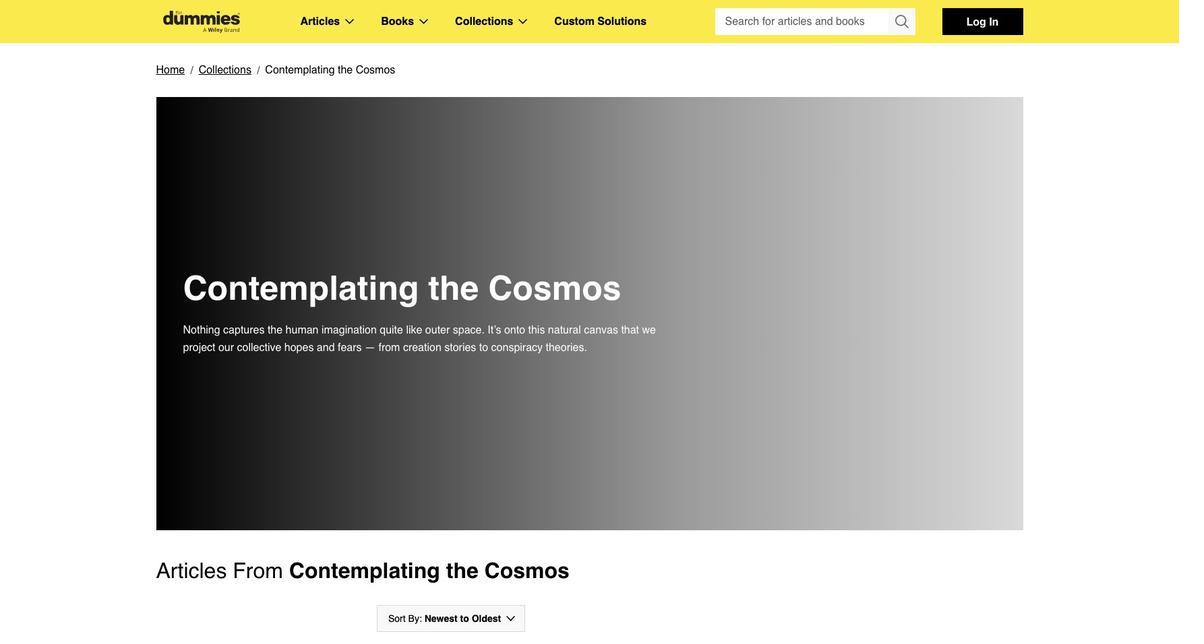 Task type: locate. For each thing, give the bounding box(es) containing it.
1 vertical spatial contemplating
[[183, 268, 419, 307]]

outer
[[425, 324, 450, 336]]

articles left the open article categories image
[[300, 16, 340, 28]]

space.
[[453, 324, 485, 336]]

solutions
[[598, 16, 647, 28]]

cosmos up natural
[[488, 268, 621, 307]]

—
[[365, 342, 376, 354]]

the up "sort by: newest to oldest"
[[446, 558, 479, 583]]

articles for articles
[[300, 16, 340, 28]]

0 vertical spatial contemplating
[[265, 64, 335, 76]]

by:
[[408, 614, 422, 624]]

1 vertical spatial articles
[[156, 558, 227, 583]]

1 vertical spatial cosmos
[[488, 268, 621, 307]]

0 horizontal spatial to
[[460, 614, 469, 624]]

logo image
[[156, 10, 246, 33]]

collections down logo
[[199, 64, 251, 76]]

articles for articles from contemplating the cosmos
[[156, 558, 227, 583]]

1 horizontal spatial collections
[[455, 16, 513, 28]]

human
[[286, 324, 319, 336]]

collections link
[[199, 61, 251, 79]]

1 horizontal spatial articles
[[300, 16, 340, 28]]

cosmos up oldest
[[485, 558, 570, 583]]

the up collective
[[268, 324, 283, 336]]

books
[[381, 16, 414, 28]]

contemplating the cosmos down the open article categories image
[[265, 64, 395, 76]]

log in link
[[942, 8, 1023, 35]]

to
[[479, 342, 488, 354], [460, 614, 469, 624]]

0 vertical spatial cosmos
[[356, 64, 395, 76]]

2 vertical spatial cosmos
[[485, 558, 570, 583]]

articles left from
[[156, 558, 227, 583]]

natural
[[548, 324, 581, 336]]

the inside the nothing captures the human imagination quite like outer space. it's onto this natural canvas that we project our collective hopes and fears — from creation stories to conspiracy theories.
[[268, 324, 283, 336]]

contemplating the cosmos
[[265, 64, 395, 76], [183, 268, 621, 307]]

stories
[[445, 342, 476, 354]]

0 horizontal spatial articles
[[156, 558, 227, 583]]

oldest
[[472, 614, 501, 624]]

home
[[156, 64, 185, 76]]

to left oldest
[[460, 614, 469, 624]]

1 horizontal spatial to
[[479, 342, 488, 354]]

this
[[528, 324, 545, 336]]

group
[[715, 8, 915, 35]]

1 vertical spatial to
[[460, 614, 469, 624]]

0 vertical spatial to
[[479, 342, 488, 354]]

custom solutions
[[554, 16, 647, 28]]

the
[[338, 64, 353, 76], [428, 268, 479, 307], [268, 324, 283, 336], [446, 558, 479, 583]]

project
[[183, 342, 215, 354]]

articles
[[300, 16, 340, 28], [156, 558, 227, 583]]

cosmos down books
[[356, 64, 395, 76]]

open article categories image
[[345, 19, 354, 24]]

0 horizontal spatial collections
[[199, 64, 251, 76]]

the up space.
[[428, 268, 479, 307]]

fears
[[338, 342, 362, 354]]

we
[[642, 324, 656, 336]]

contemplating
[[265, 64, 335, 76], [183, 268, 419, 307], [289, 558, 440, 583]]

collections
[[455, 16, 513, 28], [199, 64, 251, 76]]

conspiracy
[[491, 342, 543, 354]]

like
[[406, 324, 422, 336]]

1 vertical spatial contemplating the cosmos
[[183, 268, 621, 307]]

collections left "open collections list" image
[[455, 16, 513, 28]]

articles from contemplating the cosmos
[[156, 558, 570, 583]]

cosmos
[[356, 64, 395, 76], [488, 268, 621, 307], [485, 558, 570, 583]]

Search for articles and books text field
[[715, 8, 890, 35]]

custom
[[554, 16, 595, 28]]

contemplating the cosmos up quite
[[183, 268, 621, 307]]

imagination
[[322, 324, 377, 336]]

0 vertical spatial articles
[[300, 16, 340, 28]]

and
[[317, 342, 335, 354]]

to down it's
[[479, 342, 488, 354]]



Task type: describe. For each thing, give the bounding box(es) containing it.
from
[[233, 558, 283, 583]]

newest
[[425, 614, 458, 624]]

creation
[[403, 342, 442, 354]]

log in
[[967, 15, 999, 28]]

to inside the nothing captures the human imagination quite like outer space. it's onto this natural canvas that we project our collective hopes and fears — from creation stories to conspiracy theories.
[[479, 342, 488, 354]]

canvas
[[584, 324, 618, 336]]

log
[[967, 15, 986, 28]]

0 vertical spatial collections
[[455, 16, 513, 28]]

onto
[[504, 324, 525, 336]]

captures
[[223, 324, 265, 336]]

open collections list image
[[519, 19, 528, 24]]

sort
[[388, 614, 406, 624]]

in
[[989, 15, 999, 28]]

from
[[379, 342, 400, 354]]

open book categories image
[[419, 19, 428, 24]]

it's
[[488, 324, 501, 336]]

1 vertical spatial collections
[[199, 64, 251, 76]]

that
[[621, 324, 639, 336]]

home link
[[156, 61, 185, 79]]

nothing captures the human imagination quite like outer space. it's onto this natural canvas that we project our collective hopes and fears — from creation stories to conspiracy theories.
[[183, 324, 656, 354]]

collective
[[237, 342, 281, 354]]

the down the open article categories image
[[338, 64, 353, 76]]

our
[[218, 342, 234, 354]]

theories.
[[546, 342, 587, 354]]

custom solutions link
[[554, 13, 647, 30]]

nothing
[[183, 324, 220, 336]]

2 vertical spatial contemplating
[[289, 558, 440, 583]]

hopes
[[284, 342, 314, 354]]

cookie consent banner dialog
[[0, 586, 1179, 634]]

quite
[[380, 324, 403, 336]]

sort by: newest to oldest
[[388, 614, 501, 624]]

0 vertical spatial contemplating the cosmos
[[265, 64, 395, 76]]



Task type: vqa. For each thing, say whether or not it's contained in the screenshot.
close this dialog "image"
no



